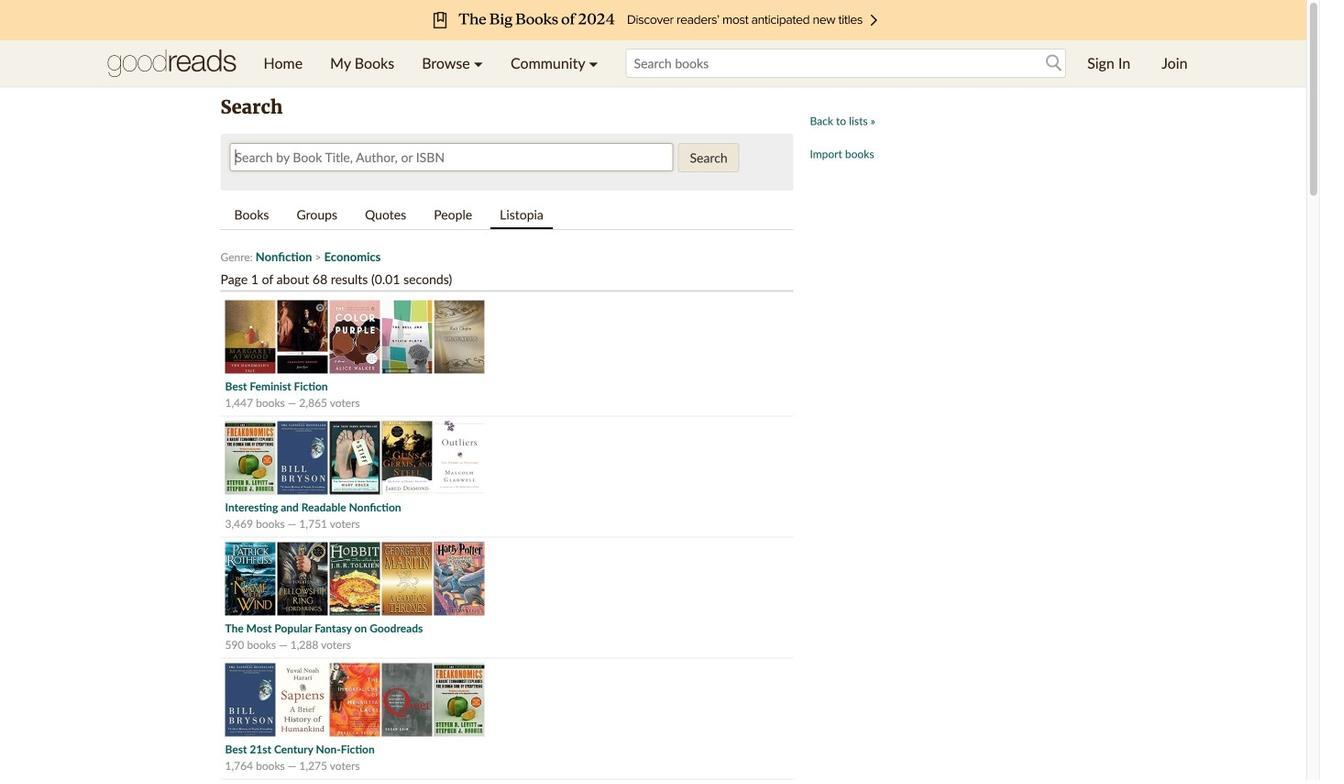 Task type: describe. For each thing, give the bounding box(es) containing it.
stiff by mary roach image
[[330, 421, 380, 495]]

guns, germs, and steel by jared diamond image
[[382, 421, 432, 495]]

1 horizontal spatial freakonomics by steven d. levitt image
[[434, 664, 485, 737]]

1 horizontal spatial a short history of nearly everything by bill bryson image
[[277, 421, 328, 495]]

the color purple by alice walker image
[[330, 300, 380, 374]]

the hobbit by j.r.r. tolkien image
[[330, 543, 380, 616]]

harry potter and the prisoner of azkaban by j.k. rowling image
[[434, 543, 485, 616]]

the awakening by kate chopin image
[[434, 300, 485, 374]]



Task type: vqa. For each thing, say whether or not it's contained in the screenshot.
Search for books to add to your shelves search field
yes



Task type: locate. For each thing, give the bounding box(es) containing it.
freakonomics by steven d. levitt image
[[225, 421, 276, 495], [434, 664, 485, 737]]

a short history of nearly everything by bill bryson image left the stiff by mary roach image
[[277, 421, 328, 495]]

Search by Book Title, Author, or ISBN text field
[[230, 143, 674, 172]]

outliers by malcolm gladwell image
[[434, 421, 485, 495]]

the handmaid's tale by margaret atwood image
[[225, 300, 276, 374]]

quiet by susan cain image
[[382, 664, 432, 737]]

a short history of nearly everything by bill bryson image
[[277, 421, 328, 495], [225, 664, 276, 737]]

0 horizontal spatial freakonomics by steven d. levitt image
[[225, 421, 276, 495]]

Search for books to add to your shelves search field
[[626, 49, 1067, 78]]

Search books text field
[[626, 49, 1067, 78]]

the name of the wind by patrick rothfuss image
[[225, 543, 276, 616]]

0 vertical spatial a short history of nearly everything by bill bryson image
[[277, 421, 328, 495]]

the immortal life of henrietta lacks by rebecca skloot image
[[330, 664, 380, 737]]

None submit
[[678, 143, 740, 172]]

1 vertical spatial freakonomics by steven d. levitt image
[[434, 664, 485, 737]]

the bell jar by sylvia plath image
[[382, 300, 432, 374]]

sapiens by yuval noah harari image
[[277, 664, 328, 737]]

menu
[[250, 40, 612, 86]]

0 horizontal spatial a short history of nearly everything by bill bryson image
[[225, 664, 276, 737]]

1 vertical spatial a short history of nearly everything by bill bryson image
[[225, 664, 276, 737]]

a short history of nearly everything by bill bryson image left sapiens by yuval noah harari image
[[225, 664, 276, 737]]

0 vertical spatial freakonomics by steven d. levitt image
[[225, 421, 276, 495]]

the fellowship of the ring by j.r.r. tolkien image
[[277, 543, 328, 616]]

jane eyre by charlotte brontë image
[[277, 300, 328, 374]]

a game of thrones by george r.r. martin image
[[382, 543, 432, 616]]



